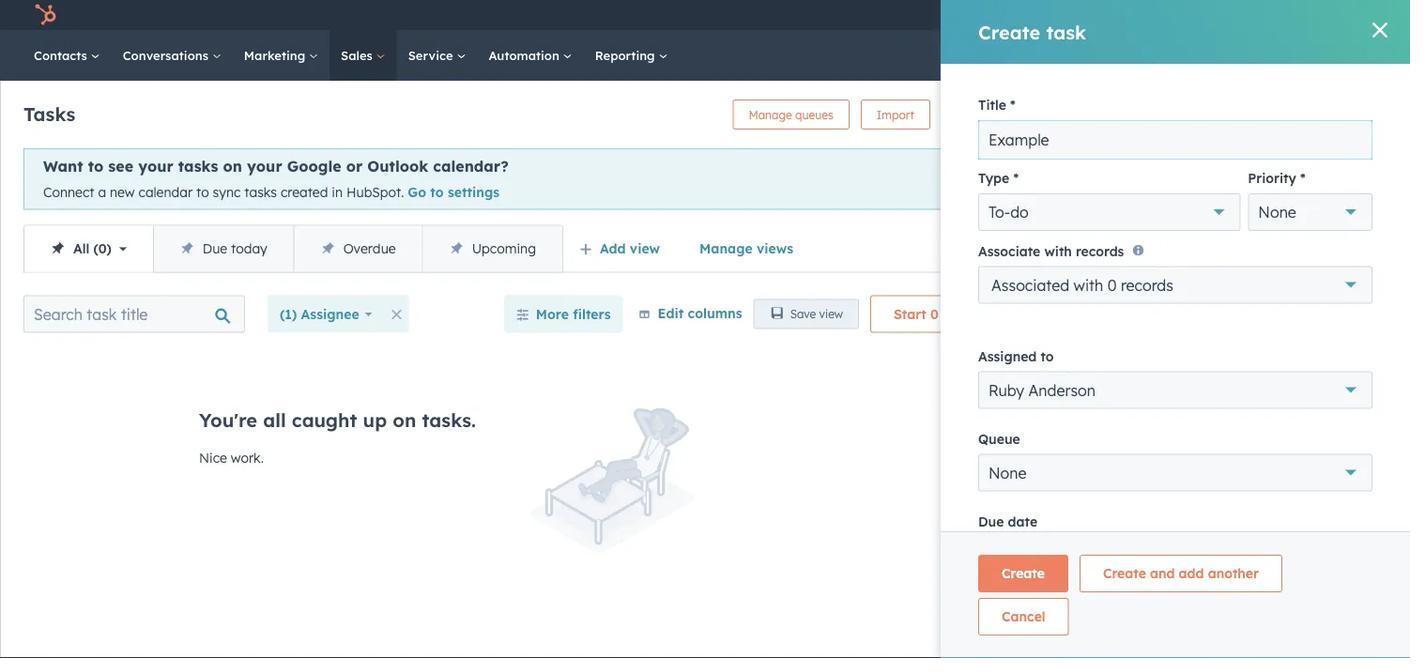 Task type: locate. For each thing, give the bounding box(es) containing it.
queue
[[979, 430, 1021, 447]]

2 horizontal spatial tasks
[[943, 306, 977, 322]]

1 vertical spatial compared to: last week
[[1229, 644, 1359, 658]]

Title text field
[[979, 120, 1373, 160]]

far down date range:
[[1062, 395, 1077, 409]]

associate
[[979, 243, 1041, 259]]

go down outlook
[[408, 184, 426, 200]]

add view button
[[567, 230, 676, 267]]

1 vertical spatial range:
[[1091, 644, 1124, 658]]

manage left queues
[[749, 108, 792, 122]]

date inside calls connected this week element
[[1062, 373, 1088, 387]]

0 button
[[1225, 446, 1243, 482], [1225, 560, 1243, 596]]

to left see
[[88, 157, 104, 176]]

1 vertical spatial none
[[989, 463, 1027, 482]]

with inside associated with 0 records popup button
[[1074, 275, 1104, 294]]

ruby anderson
[[989, 381, 1096, 399]]

view for save view
[[819, 307, 843, 321]]

date down 'activities' at right
[[1062, 373, 1088, 387]]

with
[[1045, 243, 1072, 259], [1074, 275, 1104, 294]]

on right up
[[393, 408, 416, 432]]

due left date
[[979, 513, 1004, 529]]

range: inside calls connected this week element
[[1091, 373, 1124, 387]]

conversations link
[[111, 30, 233, 81]]

1 0 button from the top
[[1225, 446, 1243, 482]]

1 vertical spatial records
[[1121, 275, 1174, 294]]

task
[[1047, 20, 1087, 44], [996, 108, 1019, 122]]

create and add another
[[1103, 565, 1259, 582]]

your up 'calendar'
[[138, 157, 173, 176]]

0 horizontal spatial none
[[989, 463, 1027, 482]]

go down to-do popup button
[[1093, 241, 1112, 257]]

to left sync
[[196, 184, 209, 200]]

0 vertical spatial go
[[408, 184, 426, 200]]

1 vertical spatial this
[[1128, 373, 1149, 387]]

all for all ( 0 )
[[73, 240, 90, 256]]

to for assigned
[[1041, 348, 1054, 364]]

0 vertical spatial records
[[1076, 243, 1124, 259]]

compared right daily
[[1198, 395, 1254, 409]]

0 vertical spatial task
[[1047, 20, 1087, 44]]

to
[[88, 157, 104, 176], [196, 184, 209, 200], [430, 184, 444, 200], [1116, 241, 1129, 257], [1041, 348, 1054, 364]]

)
[[107, 240, 112, 256]]

range: for date range: this week so far
[[1091, 644, 1124, 658]]

0 horizontal spatial far
[[1062, 395, 1077, 409]]

create left and
[[1103, 565, 1146, 582]]

due inside navigation
[[203, 240, 227, 256]]

navigation containing all
[[23, 225, 563, 273]]

0 inside popup button
[[1108, 275, 1117, 294]]

create task up type
[[958, 108, 1019, 122]]

with for associate
[[1045, 243, 1072, 259]]

0 button inside calls connected this week element
[[1225, 446, 1243, 482]]

frequency: daily
[[1093, 395, 1182, 409]]

cancel
[[1002, 609, 1046, 625]]

0 vertical spatial 0 button
[[1225, 446, 1243, 482]]

calendar?
[[433, 157, 509, 176]]

0 vertical spatial all
[[1093, 196, 1108, 213]]

tab list containing insights
[[1058, 291, 1410, 337]]

0 right start
[[931, 306, 939, 322]]

manage views
[[700, 240, 794, 256]]

0 button up meetings completed this week element
[[1225, 446, 1243, 482]]

this inside this week so far
[[1128, 373, 1149, 387]]

all for all data shown here now lives in the prospecting workspace.
[[1093, 196, 1108, 213]]

0 horizontal spatial on
[[223, 157, 242, 176]]

your up created
[[247, 157, 282, 176]]

view inside button
[[819, 307, 843, 321]]

on inside want to see your tasks on your google or outlook calendar? connect a new calendar to sync tasks created in hubspot. go to settings
[[223, 157, 242, 176]]

manage inside tasks banner
[[749, 108, 792, 122]]

0 right add
[[1225, 562, 1243, 595]]

0 vertical spatial date
[[1062, 373, 1088, 387]]

nice work.
[[199, 449, 264, 466]]

create up type
[[958, 108, 993, 122]]

1 horizontal spatial on
[[393, 408, 416, 432]]

1 vertical spatial all
[[73, 240, 90, 256]]

tasks
[[23, 102, 75, 125]]

sales
[[341, 47, 376, 63]]

0 horizontal spatial task
[[996, 108, 1019, 122]]

menu
[[990, 0, 1388, 37]]

compared to: last week inside calls connected this week element
[[1198, 395, 1327, 409]]

want to see your tasks on your google or outlook calendar? connect a new calendar to sync tasks created in hubspot. go to settings
[[43, 157, 509, 200]]

0 horizontal spatial last
[[1274, 395, 1297, 409]]

0 vertical spatial none
[[1259, 203, 1297, 222]]

tasks up sync
[[178, 157, 218, 176]]

2 horizontal spatial on
[[1289, 150, 1308, 169]]

2 vertical spatial tasks
[[943, 306, 977, 322]]

activity
[[1121, 621, 1178, 639]]

1 vertical spatial create task
[[958, 108, 1019, 122]]

0 vertical spatial compared
[[1198, 395, 1254, 409]]

reporting
[[595, 47, 659, 63]]

compared to: last week
[[1198, 395, 1327, 409], [1229, 644, 1359, 658]]

none button down daily
[[979, 454, 1373, 491]]

more
[[536, 306, 569, 322]]

all left the data
[[1093, 196, 1108, 213]]

1 horizontal spatial tasks
[[244, 184, 277, 200]]

due
[[203, 240, 227, 256], [979, 513, 1004, 529]]

1 vertical spatial none button
[[979, 454, 1373, 491]]

lives
[[1247, 196, 1274, 213]]

1 vertical spatial manage
[[700, 240, 753, 256]]

1 horizontal spatial with
[[1074, 275, 1104, 294]]

to:
[[1257, 395, 1271, 409], [1288, 644, 1303, 658]]

view right add
[[630, 240, 660, 256]]

range: down weekly
[[1091, 644, 1124, 658]]

task up close image at right
[[996, 108, 1019, 122]]

schedule
[[1324, 305, 1380, 321]]

0 horizontal spatial your
[[138, 157, 173, 176]]

to for want
[[88, 157, 104, 176]]

0 horizontal spatial due
[[203, 240, 227, 256]]

is
[[1177, 150, 1189, 169]]

with for associated
[[1074, 275, 1104, 294]]

0 button inside meetings completed this week element
[[1225, 560, 1243, 596]]

in
[[332, 184, 343, 200], [1278, 196, 1289, 213]]

compared down report
[[1229, 644, 1285, 658]]

create task
[[979, 20, 1087, 44], [958, 108, 1019, 122]]

task left calling icon
[[1047, 20, 1087, 44]]

1 vertical spatial tasks
[[244, 184, 277, 200]]

in left the in the right top of the page
[[1278, 196, 1289, 213]]

in right created
[[332, 184, 343, 200]]

none button down priority
[[1248, 193, 1373, 231]]

2 your from the left
[[247, 157, 282, 176]]

1 vertical spatial so
[[1183, 644, 1195, 658]]

1 vertical spatial task
[[996, 108, 1019, 122]]

edit columns button
[[638, 302, 742, 326]]

going
[[1194, 150, 1238, 169]]

0 button right add
[[1225, 560, 1243, 596]]

associated with 0 records button
[[979, 266, 1373, 304]]

0 vertical spatial manage
[[749, 108, 792, 122]]

upgrade image
[[1002, 8, 1019, 25]]

0 vertical spatial compared to: last week
[[1198, 395, 1327, 409]]

last
[[1274, 395, 1297, 409], [1306, 644, 1329, 658]]

weekly
[[1062, 621, 1117, 639]]

2 0 button from the top
[[1225, 560, 1243, 596]]

1 vertical spatial far
[[1198, 644, 1213, 658]]

0 vertical spatial range:
[[1091, 373, 1124, 387]]

due left today
[[203, 240, 227, 256]]

compared to: last week down feed link
[[1198, 395, 1327, 409]]

0 vertical spatial last
[[1274, 395, 1297, 409]]

tab list
[[1058, 291, 1410, 337]]

2 range: from the top
[[1091, 644, 1124, 658]]

on for away
[[1289, 150, 1308, 169]]

create up the cancel
[[1002, 565, 1045, 582]]

0 vertical spatial this
[[1093, 150, 1125, 169]]

0 horizontal spatial in
[[332, 184, 343, 200]]

created
[[281, 184, 328, 200]]

help button
[[1167, 0, 1199, 30]]

0 vertical spatial prospecting
[[1093, 215, 1167, 231]]

manage left 'views'
[[700, 240, 753, 256]]

manage for manage queues
[[749, 108, 792, 122]]

0 up insights
[[1108, 275, 1117, 294]]

records up associated with 0 records
[[1076, 243, 1124, 259]]

to up ruby anderson
[[1041, 348, 1054, 364]]

none down priority
[[1259, 203, 1297, 222]]

tasks
[[178, 157, 218, 176], [244, 184, 277, 200], [943, 306, 977, 322]]

priority
[[1248, 170, 1297, 186]]

this down weekly activity report
[[1128, 644, 1149, 658]]

1 vertical spatial view
[[819, 307, 843, 321]]

1 vertical spatial with
[[1074, 275, 1104, 294]]

overdue link
[[294, 226, 422, 272]]

this inside 'this panel is going away on november 1, 2023.'
[[1093, 150, 1125, 169]]

week inside this week so far
[[1152, 373, 1180, 387]]

compared to: last week down report
[[1229, 644, 1359, 658]]

to-
[[989, 203, 1011, 222]]

marketing link
[[233, 30, 330, 81]]

0 horizontal spatial go
[[408, 184, 426, 200]]

0 vertical spatial view
[[630, 240, 660, 256]]

away
[[1243, 150, 1284, 169]]

due for due date
[[979, 513, 1004, 529]]

0 vertical spatial tasks
[[178, 157, 218, 176]]

prospecting
[[1093, 215, 1167, 231], [1133, 241, 1211, 257]]

view inside popup button
[[630, 240, 660, 256]]

help image
[[1175, 8, 1191, 25]]

all inside the all data shown here now lives in the prospecting workspace.
[[1093, 196, 1108, 213]]

1 horizontal spatial none
[[1259, 203, 1297, 222]]

1 vertical spatial go
[[1093, 241, 1112, 257]]

all left "("
[[73, 240, 90, 256]]

with up insights
[[1074, 275, 1104, 294]]

on up priority
[[1289, 150, 1308, 169]]

you're
[[199, 408, 257, 432]]

(1) assignee
[[280, 306, 359, 322]]

this for week
[[1128, 373, 1149, 387]]

0 vertical spatial due
[[203, 240, 227, 256]]

assignee
[[301, 306, 359, 322]]

1 date from the top
[[1062, 373, 1088, 387]]

1 vertical spatial 0 button
[[1225, 560, 1243, 596]]

0 horizontal spatial with
[[1045, 243, 1072, 259]]

0 horizontal spatial to:
[[1257, 395, 1271, 409]]

0 down a
[[98, 240, 107, 256]]

0 vertical spatial none button
[[1248, 193, 1373, 231]]

Search HubSpot search field
[[1147, 39, 1377, 71]]

tasks right start
[[943, 306, 977, 322]]

2 date from the top
[[1062, 644, 1088, 658]]

or
[[346, 157, 363, 176]]

type
[[979, 170, 1010, 186]]

records
[[1076, 243, 1124, 259], [1121, 275, 1174, 294]]

work.
[[231, 449, 264, 466]]

0 horizontal spatial all
[[73, 240, 90, 256]]

on
[[1289, 150, 1308, 169], [223, 157, 242, 176], [393, 408, 416, 432]]

0 vertical spatial to:
[[1257, 395, 1271, 409]]

none down queue
[[989, 463, 1027, 482]]

1 horizontal spatial in
[[1278, 196, 1289, 213]]

on up sync
[[223, 157, 242, 176]]

1 vertical spatial due
[[979, 513, 1004, 529]]

go
[[408, 184, 426, 200], [1093, 241, 1112, 257]]

prospecting down the data
[[1093, 215, 1167, 231]]

records down go to prospecting
[[1121, 275, 1174, 294]]

1 vertical spatial date
[[1062, 644, 1088, 658]]

tasks right sync
[[244, 184, 277, 200]]

1 horizontal spatial last
[[1306, 644, 1329, 658]]

2 so from the top
[[1183, 644, 1195, 658]]

none button
[[1248, 193, 1373, 231], [979, 454, 1373, 491]]

range: down "activities" popup button
[[1091, 373, 1124, 387]]

settings image
[[1210, 8, 1227, 25]]

create task left calling icon
[[979, 20, 1087, 44]]

manage
[[749, 108, 792, 122], [700, 240, 753, 256]]

1 horizontal spatial task
[[1047, 20, 1087, 44]]

1 horizontal spatial your
[[247, 157, 282, 176]]

with up associated with 0 records
[[1045, 243, 1072, 259]]

none
[[1259, 203, 1297, 222], [989, 463, 1027, 482]]

to down to-do popup button
[[1116, 241, 1129, 257]]

0 vertical spatial so
[[1183, 373, 1195, 387]]

1 range: from the top
[[1091, 373, 1124, 387]]

view right the "save"
[[819, 307, 843, 321]]

1 horizontal spatial far
[[1198, 644, 1213, 658]]

0 horizontal spatial view
[[630, 240, 660, 256]]

range:
[[1091, 373, 1124, 387], [1091, 644, 1124, 658]]

so inside this week so far
[[1183, 373, 1195, 387]]

start
[[894, 306, 927, 322]]

1 horizontal spatial to:
[[1288, 644, 1303, 658]]

0
[[98, 240, 107, 256], [1108, 275, 1117, 294], [931, 306, 939, 322], [1225, 447, 1243, 480], [1225, 562, 1243, 595]]

1 so from the top
[[1183, 373, 1195, 387]]

calls connected this week element
[[1062, 368, 1406, 489]]

1 horizontal spatial view
[[819, 307, 843, 321]]

far down report
[[1198, 644, 1213, 658]]

to: inside calls connected this week element
[[1257, 395, 1271, 409]]

close image
[[1000, 172, 1011, 183]]

menu containing self made
[[990, 0, 1388, 37]]

schedule link
[[1293, 291, 1410, 336]]

0 vertical spatial far
[[1062, 395, 1077, 409]]

sync
[[213, 184, 241, 200]]

and
[[1150, 565, 1175, 582]]

1 vertical spatial compared
[[1229, 644, 1285, 658]]

navigation
[[23, 225, 563, 273]]

prospecting up associated with 0 records popup button
[[1133, 241, 1211, 257]]

settings
[[448, 184, 500, 200]]

want
[[43, 157, 83, 176]]

far inside this week so far
[[1062, 395, 1077, 409]]

this left 'panel'
[[1093, 150, 1125, 169]]

this up frequency: daily
[[1128, 373, 1149, 387]]

date down weekly
[[1062, 644, 1088, 658]]

0 vertical spatial with
[[1045, 243, 1072, 259]]

to for go
[[1116, 241, 1129, 257]]

0 up meetings completed this week element
[[1225, 447, 1243, 480]]

1 horizontal spatial due
[[979, 513, 1004, 529]]

on inside 'this panel is going away on november 1, 2023.'
[[1289, 150, 1308, 169]]

1 horizontal spatial all
[[1093, 196, 1108, 213]]

data
[[1112, 196, 1141, 213]]



Task type: describe. For each thing, give the bounding box(es) containing it.
assigned to
[[979, 348, 1054, 364]]

(
[[93, 240, 98, 256]]

service link
[[397, 30, 477, 81]]

marketplaces image
[[1139, 8, 1156, 25]]

more filters link
[[504, 295, 623, 333]]

more filters
[[536, 306, 611, 322]]

0 inside calls connected this week element
[[1225, 447, 1243, 480]]

last inside calls connected this week element
[[1274, 395, 1297, 409]]

0 inside meetings completed this week element
[[1225, 562, 1243, 595]]

date for date range: this week so far
[[1062, 644, 1088, 658]]

caught
[[292, 408, 357, 432]]

1 vertical spatial to:
[[1288, 644, 1303, 658]]

ruby anderson button
[[979, 371, 1373, 409]]

report
[[1183, 621, 1230, 639]]

(1) assignee button
[[268, 295, 385, 333]]

this week so far
[[1062, 373, 1195, 409]]

shown
[[1144, 196, 1184, 213]]

nice
[[199, 449, 227, 466]]

records inside popup button
[[1121, 275, 1174, 294]]

0 vertical spatial create task
[[979, 20, 1087, 44]]

create task inside tasks banner
[[958, 108, 1019, 122]]

workspace.
[[1170, 215, 1242, 231]]

due date
[[979, 513, 1038, 529]]

0 button for meetings completed this week element
[[1225, 560, 1243, 596]]

prospecting inside the all data shown here now lives in the prospecting workspace.
[[1093, 215, 1167, 231]]

settings link
[[1199, 0, 1238, 30]]

none for priority
[[1259, 203, 1297, 222]]

notifications image
[[1246, 8, 1263, 25]]

activities
[[1062, 349, 1131, 368]]

date range:
[[1062, 373, 1124, 387]]

meetings completed this week element
[[1062, 505, 1406, 604]]

search image
[[1367, 47, 1384, 64]]

weekly activity report
[[1062, 621, 1230, 639]]

on for tasks
[[223, 157, 242, 176]]

range: for date range:
[[1091, 373, 1124, 387]]

cancel button
[[979, 598, 1069, 636]]

contacts
[[34, 47, 91, 63]]

1 horizontal spatial go
[[1093, 241, 1112, 257]]

all
[[263, 408, 286, 432]]

november
[[1093, 169, 1172, 188]]

hubspot image
[[34, 4, 56, 26]]

tasks.
[[422, 408, 476, 432]]

add
[[1179, 565, 1204, 582]]

contacts link
[[23, 30, 111, 81]]

associated
[[992, 275, 1070, 294]]

calendar
[[139, 184, 193, 200]]

this panel is going away on november 1, 2023.
[[1093, 150, 1308, 188]]

automation
[[489, 47, 563, 63]]

go inside want to see your tasks on your google or outlook calendar? connect a new calendar to sync tasks created in hubspot. go to settings
[[408, 184, 426, 200]]

add view
[[600, 240, 660, 256]]

create task link
[[942, 100, 1035, 130]]

in inside want to see your tasks on your google or outlook calendar? connect a new calendar to sync tasks created in hubspot. go to settings
[[332, 184, 343, 200]]

here
[[1187, 196, 1214, 213]]

a
[[98, 184, 106, 200]]

create inside tasks banner
[[958, 108, 993, 122]]

outlook
[[368, 157, 428, 176]]

all ( 0 )
[[73, 240, 112, 256]]

go to settings link
[[408, 184, 500, 200]]

manage queues
[[749, 108, 834, 122]]

compared inside calls connected this week element
[[1198, 395, 1254, 409]]

Search task title search field
[[23, 295, 245, 333]]

date for date range:
[[1062, 373, 1088, 387]]

activities button
[[1062, 347, 1146, 370]]

calling icon image
[[1098, 9, 1115, 26]]

close image
[[1373, 23, 1388, 38]]

new
[[110, 184, 135, 200]]

assigned
[[979, 348, 1037, 364]]

automation link
[[477, 30, 584, 81]]

none button for priority
[[1248, 193, 1373, 231]]

0 button for calls connected this week element
[[1225, 446, 1243, 482]]

import link
[[861, 100, 931, 130]]

manage queues link
[[733, 100, 850, 130]]

notifications button
[[1238, 0, 1270, 30]]

see
[[108, 157, 133, 176]]

connect
[[43, 184, 94, 200]]

start 0 tasks
[[894, 306, 977, 322]]

self made button
[[1270, 0, 1388, 30]]

overdue
[[343, 240, 396, 256]]

in inside the all data shown here now lives in the prospecting workspace.
[[1278, 196, 1289, 213]]

1 vertical spatial prospecting
[[1133, 241, 1211, 257]]

(1)
[[280, 306, 297, 322]]

1,
[[1177, 169, 1190, 188]]

upcoming
[[472, 240, 536, 256]]

associate with records
[[979, 243, 1124, 259]]

none button for queue
[[979, 454, 1373, 491]]

the
[[1292, 196, 1312, 213]]

due today
[[203, 240, 267, 256]]

2 vertical spatial this
[[1128, 644, 1149, 658]]

this for panel
[[1093, 150, 1125, 169]]

add
[[600, 240, 626, 256]]

ruby
[[989, 381, 1025, 399]]

view for add view
[[630, 240, 660, 256]]

calling icon button
[[1091, 2, 1123, 30]]

manage for manage views
[[700, 240, 753, 256]]

upcoming link
[[422, 226, 562, 272]]

create up title
[[979, 20, 1041, 44]]

manage views link
[[687, 230, 806, 267]]

associated with 0 records
[[992, 275, 1174, 294]]

insights link
[[1058, 291, 1176, 336]]

to left 'settings'
[[430, 184, 444, 200]]

reporting link
[[584, 30, 679, 81]]

upgrade
[[1022, 9, 1075, 24]]

link opens in a new window image
[[1215, 244, 1228, 257]]

due for due today
[[203, 240, 227, 256]]

hubspot link
[[23, 4, 70, 26]]

task inside banner
[[996, 108, 1019, 122]]

link opens in a new window image
[[1215, 242, 1228, 260]]

feed link
[[1176, 291, 1293, 336]]

tasks banner
[[23, 94, 1035, 130]]

all data shown here now lives in the prospecting workspace.
[[1093, 196, 1312, 231]]

now
[[1218, 196, 1244, 213]]

google
[[287, 157, 341, 176]]

start 0 tasks button
[[871, 295, 1020, 333]]

search button
[[1358, 39, 1394, 71]]

frequency:
[[1093, 395, 1151, 409]]

insights
[[1090, 305, 1144, 321]]

import
[[877, 108, 915, 122]]

tasks inside "start 0 tasks" button
[[943, 306, 977, 322]]

0 horizontal spatial tasks
[[178, 157, 218, 176]]

hubspot.
[[346, 184, 404, 200]]

marketplaces button
[[1128, 0, 1167, 30]]

1 your from the left
[[138, 157, 173, 176]]

ruby anderson image
[[1282, 7, 1298, 23]]

date
[[1008, 513, 1038, 529]]

conversations
[[123, 47, 212, 63]]

filters
[[573, 306, 611, 322]]

0 inside button
[[931, 306, 939, 322]]

self made
[[1302, 7, 1360, 23]]

go to prospecting link
[[1093, 241, 1231, 260]]

1 vertical spatial last
[[1306, 644, 1329, 658]]

want to see your tasks on your google or outlook calendar? alert
[[23, 148, 1035, 210]]

queues
[[796, 108, 834, 122]]

self
[[1302, 7, 1324, 23]]

save view
[[790, 307, 843, 321]]

up
[[363, 408, 387, 432]]

none for queue
[[989, 463, 1027, 482]]

feed
[[1219, 305, 1250, 321]]



Task type: vqa. For each thing, say whether or not it's contained in the screenshot.
the leftmost VIEW
yes



